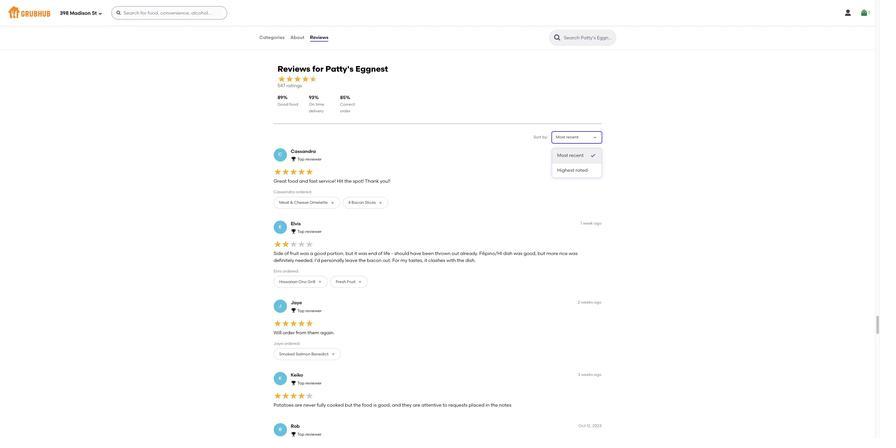 Task type: describe. For each thing, give the bounding box(es) containing it.
trophy icon image for cassandra
[[291, 156, 296, 162]]

4 for 4 bacon slices
[[349, 201, 351, 205]]

ratings for 3463 ratings
[[473, 30, 489, 35]]

most recent option
[[552, 148, 602, 163]]

categories
[[260, 35, 285, 40]]

trophy icon image for keiko
[[291, 381, 296, 386]]

rice
[[560, 251, 568, 257]]

619 ratings
[[347, 30, 371, 35]]

4 bacon slices button
[[343, 197, 388, 209]]

35–50 min $5.49 delivery
[[387, 23, 413, 33]]

2 are from the left
[[413, 403, 421, 409]]

1 vertical spatial it
[[425, 258, 428, 264]]

top for cassandra
[[298, 157, 305, 162]]

more
[[547, 251, 559, 257]]

reviewer for cassandra
[[306, 157, 322, 162]]

2 of from the left
[[378, 251, 383, 257]]

fresh fruit
[[336, 280, 356, 284]]

about button
[[290, 26, 305, 50]]

cassandra for cassandra ordered:
[[274, 190, 295, 195]]

plus icon image for 4 bacon slices
[[379, 201, 383, 205]]

1 for 1 week ago
[[581, 221, 582, 226]]

meat & cheese omelette
[[279, 201, 328, 205]]

delivery for 93
[[309, 109, 324, 113]]

already.
[[461, 251, 479, 257]]

for
[[313, 64, 324, 74]]

r
[[279, 428, 282, 433]]

delivery for 25–40
[[279, 29, 294, 33]]

0 vertical spatial most recent
[[556, 135, 579, 140]]

1 horizontal spatial and
[[392, 403, 401, 409]]

j
[[279, 304, 282, 309]]

top reviewer for cassandra
[[298, 157, 322, 162]]

order inside 85 correct order
[[340, 109, 351, 113]]

portion,
[[327, 251, 345, 257]]

the right the leave
[[359, 258, 366, 264]]

299
[[582, 30, 590, 35]]

they
[[402, 403, 412, 409]]

dish
[[504, 251, 513, 257]]

jaye for jaye
[[291, 301, 302, 306]]

1 for 1
[[869, 10, 871, 15]]

correct
[[340, 102, 355, 107]]

jaye for jaye ordered:
[[274, 342, 283, 346]]

2023
[[593, 424, 602, 429]]

placed
[[469, 403, 485, 409]]

top reviewer for rob
[[298, 433, 322, 437]]

meat & cheese omelette button
[[274, 197, 340, 209]]

reviews button
[[310, 26, 329, 50]]

svg image inside 1 button
[[861, 9, 869, 17]]

hawaiian
[[279, 280, 298, 284]]

top for elvis
[[298, 230, 305, 234]]

from
[[296, 330, 307, 336]]

4 days ago
[[581, 149, 602, 153]]

1 horizontal spatial svg image
[[845, 9, 853, 17]]

been
[[423, 251, 434, 257]]

time
[[316, 102, 324, 107]]

most recent inside option
[[558, 153, 584, 158]]

grill
[[308, 280, 316, 284]]

reviewer for elvis
[[306, 230, 322, 234]]

week
[[583, 221, 593, 226]]

leave
[[346, 258, 358, 264]]

good
[[314, 251, 326, 257]]

by:
[[543, 135, 548, 140]]

keiko
[[291, 373, 303, 379]]

2
[[578, 301, 581, 305]]

in
[[486, 403, 490, 409]]

reviewer for jaye
[[306, 309, 322, 314]]

547
[[278, 83, 285, 89]]

patty's
[[326, 64, 354, 74]]

good, inside side of fruit was a good portion, but it was end of life - should have been thrown out already.  filipino/hi dish was good, but more rice was definitely needed.  i'd personally leave the bacon out.  for my tastes, it clashes with the dish.
[[524, 251, 537, 257]]

rob
[[291, 424, 300, 430]]

meat
[[279, 201, 289, 205]]

clashes
[[429, 258, 446, 264]]

out
[[452, 251, 459, 257]]

hawaiian ono grill button
[[274, 276, 328, 288]]

weeks for will order from them again.
[[582, 301, 593, 305]]

thrown
[[435, 251, 451, 257]]

attentive
[[422, 403, 442, 409]]

0 horizontal spatial order
[[283, 330, 295, 336]]

398
[[60, 10, 69, 16]]

fruit
[[290, 251, 299, 257]]

but up the leave
[[346, 251, 353, 257]]

reviewer for rob
[[306, 433, 322, 437]]

salmon
[[296, 352, 311, 357]]

elvis for elvis
[[291, 221, 301, 227]]

25–40
[[269, 23, 280, 28]]

ratings for 299 ratings
[[591, 30, 607, 35]]

20–35
[[505, 23, 517, 28]]

will
[[274, 330, 282, 336]]

1 button
[[861, 7, 871, 19]]

highest
[[558, 168, 575, 173]]

ratings for 547 ratings
[[287, 83, 302, 89]]

the right hit
[[345, 179, 352, 184]]

c
[[279, 152, 282, 158]]

tastes,
[[409, 258, 424, 264]]

85 correct order
[[340, 95, 355, 113]]

a
[[310, 251, 313, 257]]

the left is
[[354, 403, 361, 409]]

check icon image
[[590, 152, 597, 159]]

my
[[401, 258, 408, 264]]

highest rated
[[558, 168, 588, 173]]

with
[[447, 258, 456, 264]]

3 was from the left
[[514, 251, 523, 257]]

i'd
[[315, 258, 320, 264]]

is
[[374, 403, 377, 409]]

fast
[[309, 179, 318, 184]]

reviews for reviews for patty's eggnest
[[278, 64, 311, 74]]

side of fruit was a good portion, but it was end of life - should have been thrown out already.  filipino/hi dish was good, but more rice was definitely needed.  i'd personally leave the bacon out.  for my tastes, it clashes with the dish.
[[274, 251, 578, 264]]

ordered: for fruit
[[283, 269, 299, 274]]

oct
[[579, 424, 586, 429]]

4 for 4 days ago
[[581, 149, 583, 153]]

ordered: for from
[[284, 342, 301, 346]]

potatoes
[[274, 403, 294, 409]]

reviews for reviews
[[310, 35, 329, 40]]

619
[[347, 30, 354, 35]]

out.
[[383, 258, 392, 264]]

definitely
[[274, 258, 294, 264]]

min for 619 ratings
[[281, 23, 289, 28]]

end
[[369, 251, 377, 257]]

caret down icon image
[[593, 135, 598, 140]]

k
[[279, 376, 282, 382]]

ago for will order from them again.
[[594, 301, 602, 305]]

min for 299 ratings
[[518, 23, 525, 28]]

personally
[[321, 258, 345, 264]]



Task type: locate. For each thing, give the bounding box(es) containing it.
3 top from the top
[[298, 309, 305, 314]]

plus icon image right benedict
[[331, 353, 335, 357]]

1 vertical spatial recent
[[570, 153, 584, 158]]

recent up the most recent option
[[567, 135, 579, 140]]

good, left more
[[524, 251, 537, 257]]

top reviewer up "fast"
[[298, 157, 322, 162]]

1
[[869, 10, 871, 15], [581, 221, 582, 226]]

4 inside button
[[349, 201, 351, 205]]

notes
[[500, 403, 512, 409]]

2 was from the left
[[359, 251, 367, 257]]

plus icon image inside fresh fruit button
[[358, 280, 362, 284]]

top reviewer
[[298, 157, 322, 162], [298, 230, 322, 234], [298, 309, 322, 314], [298, 381, 322, 386], [298, 433, 322, 437]]

1 horizontal spatial 1
[[869, 10, 871, 15]]

0 horizontal spatial and
[[299, 179, 308, 184]]

it
[[355, 251, 357, 257], [425, 258, 428, 264]]

delivery for 20–35
[[516, 29, 531, 33]]

plus icon image right grill
[[318, 280, 322, 284]]

0 vertical spatial good,
[[524, 251, 537, 257]]

1 horizontal spatial svg image
[[861, 9, 869, 17]]

side
[[274, 251, 284, 257]]

are left never
[[295, 403, 303, 409]]

fresh fruit button
[[330, 276, 368, 288]]

4 ago from the top
[[594, 373, 602, 378]]

top for rob
[[298, 433, 305, 437]]

Search Patty's Eggnest search field
[[564, 35, 614, 41]]

top right e
[[298, 230, 305, 234]]

1 vertical spatial cassandra
[[274, 190, 295, 195]]

reviewer for keiko
[[306, 381, 322, 386]]

0 vertical spatial reviews
[[310, 35, 329, 40]]

1 reviewer from the top
[[306, 157, 322, 162]]

1 horizontal spatial of
[[378, 251, 383, 257]]

3 trophy icon image from the top
[[291, 308, 296, 314]]

should
[[395, 251, 409, 257]]

and
[[299, 179, 308, 184], [392, 403, 401, 409]]

hawaiian ono grill
[[279, 280, 316, 284]]

ago
[[594, 149, 602, 153], [594, 221, 602, 226], [594, 301, 602, 305], [594, 373, 602, 378]]

trophy icon image for rob
[[291, 432, 296, 437]]

top reviewer for elvis
[[298, 230, 322, 234]]

4 reviewer from the top
[[306, 381, 322, 386]]

plus icon image
[[331, 201, 335, 205], [379, 201, 383, 205], [318, 280, 322, 284], [358, 280, 362, 284], [331, 353, 335, 357]]

svg image
[[861, 9, 869, 17], [98, 11, 102, 15]]

Search for food, convenience, alcohol... search field
[[111, 6, 227, 20]]

it down been
[[425, 258, 428, 264]]

1 horizontal spatial good,
[[524, 251, 537, 257]]

Sort by: field
[[556, 135, 579, 140]]

2 weeks ago
[[578, 301, 602, 305]]

5 trophy icon image from the top
[[291, 432, 296, 437]]

ago for side of fruit was a good portion, but it was end of life - should have been thrown out already.  filipino/hi dish was good, but more rice was definitely needed.  i'd personally leave the bacon out.  for my tastes, it clashes with the dish.
[[594, 221, 602, 226]]

0 horizontal spatial are
[[295, 403, 303, 409]]

top reviewer for jaye
[[298, 309, 322, 314]]

0 vertical spatial it
[[355, 251, 357, 257]]

most inside option
[[558, 153, 569, 158]]

5 top reviewer from the top
[[298, 433, 322, 437]]

never
[[304, 403, 316, 409]]

was right dish on the right of page
[[514, 251, 523, 257]]

reviewer up a
[[306, 230, 322, 234]]

1 horizontal spatial elvis
[[291, 221, 301, 227]]

reviews
[[310, 35, 329, 40], [278, 64, 311, 74]]

delivery inside 20–35 min $2.99 delivery
[[516, 29, 531, 33]]

top for keiko
[[298, 381, 305, 386]]

most recent up the most recent option
[[556, 135, 579, 140]]

most up highest
[[558, 153, 569, 158]]

on
[[309, 102, 315, 107]]

0 vertical spatial weeks
[[582, 301, 593, 305]]

reviewer up them
[[306, 309, 322, 314]]

requests
[[449, 403, 468, 409]]

0 horizontal spatial of
[[285, 251, 289, 257]]

good
[[278, 102, 289, 107]]

to
[[443, 403, 448, 409]]

dish.
[[466, 258, 476, 264]]

ordered: for and
[[296, 190, 312, 195]]

4
[[581, 149, 583, 153], [349, 201, 351, 205]]

1 min from the left
[[281, 23, 289, 28]]

but right cooked
[[345, 403, 353, 409]]

1 vertical spatial most
[[558, 153, 569, 158]]

89 good food
[[278, 95, 298, 107]]

delivery inside 25–40 min $1.49 delivery
[[279, 29, 294, 33]]

ago right 3
[[594, 373, 602, 378]]

1 top reviewer from the top
[[298, 157, 322, 162]]

4 left the bacon
[[349, 201, 351, 205]]

top reviewer up them
[[298, 309, 322, 314]]

1 are from the left
[[295, 403, 303, 409]]

0 vertical spatial order
[[340, 109, 351, 113]]

1 inside button
[[869, 10, 871, 15]]

ago right 2
[[594, 301, 602, 305]]

2 vertical spatial food
[[362, 403, 373, 409]]

93 on time delivery
[[309, 95, 324, 113]]

1 vertical spatial most recent
[[558, 153, 584, 158]]

min inside "35–50 min $5.49 delivery"
[[400, 23, 407, 28]]

food left is
[[362, 403, 373, 409]]

1 vertical spatial elvis
[[274, 269, 282, 274]]

plus icon image for fresh fruit
[[358, 280, 362, 284]]

cooked
[[327, 403, 344, 409]]

smoked salmon benedict button
[[274, 349, 341, 361]]

0 vertical spatial cassandra
[[291, 149, 316, 154]]

0 vertical spatial jaye
[[291, 301, 302, 306]]

1 horizontal spatial min
[[400, 23, 407, 28]]

2 top reviewer from the top
[[298, 230, 322, 234]]

1 vertical spatial 1
[[581, 221, 582, 226]]

0 vertical spatial elvis
[[291, 221, 301, 227]]

min right '20–35'
[[518, 23, 525, 28]]

cassandra for cassandra
[[291, 149, 316, 154]]

elvis right e
[[291, 221, 301, 227]]

smoked salmon benedict
[[279, 352, 329, 357]]

5 top from the top
[[298, 433, 305, 437]]

ordered: up hawaiian at the bottom of page
[[283, 269, 299, 274]]

good, right is
[[378, 403, 391, 409]]

1 vertical spatial good,
[[378, 403, 391, 409]]

ratings right 547
[[287, 83, 302, 89]]

most inside field
[[556, 135, 566, 140]]

3 top reviewer from the top
[[298, 309, 322, 314]]

4 was from the left
[[569, 251, 578, 257]]

jaye
[[291, 301, 302, 306], [274, 342, 283, 346]]

0 horizontal spatial 4
[[349, 201, 351, 205]]

are
[[295, 403, 303, 409], [413, 403, 421, 409]]

st
[[92, 10, 97, 16]]

4 trophy icon image from the top
[[291, 381, 296, 386]]

0 horizontal spatial it
[[355, 251, 357, 257]]

1 vertical spatial weeks
[[582, 373, 593, 378]]

bacon
[[352, 201, 364, 205]]

0 horizontal spatial jaye
[[274, 342, 283, 346]]

the down out
[[457, 258, 465, 264]]

recent left the days
[[570, 153, 584, 158]]

service!
[[319, 179, 336, 184]]

jaye right j
[[291, 301, 302, 306]]

0 horizontal spatial 1
[[581, 221, 582, 226]]

cassandra up "meat"
[[274, 190, 295, 195]]

reviewer up never
[[306, 381, 322, 386]]

ratings right 619
[[355, 30, 371, 35]]

0 vertical spatial 1
[[869, 10, 871, 15]]

of left life
[[378, 251, 383, 257]]

jaye down will
[[274, 342, 283, 346]]

3 reviewer from the top
[[306, 309, 322, 314]]

plus icon image inside the meat & cheese omelette "button"
[[331, 201, 335, 205]]

1 vertical spatial and
[[392, 403, 401, 409]]

delivery inside "35–50 min $5.49 delivery"
[[398, 29, 413, 33]]

89
[[278, 95, 283, 101]]

weeks
[[582, 301, 593, 305], [582, 373, 593, 378]]

3 ago from the top
[[594, 301, 602, 305]]

was right 'rice'
[[569, 251, 578, 257]]

top down rob
[[298, 433, 305, 437]]

ratings right 3463
[[473, 30, 489, 35]]

top right c
[[298, 157, 305, 162]]

days
[[584, 149, 593, 153]]

svg image right st
[[116, 10, 121, 16]]

1 vertical spatial order
[[283, 330, 295, 336]]

plus icon image right omelette
[[331, 201, 335, 205]]

plus icon image inside smoked salmon benedict button
[[331, 353, 335, 357]]

fruit
[[347, 280, 356, 284]]

delivery for 35–50
[[398, 29, 413, 33]]

1 trophy icon image from the top
[[291, 156, 296, 162]]

ordered: up meat & cheese omelette
[[296, 190, 312, 195]]

eggnest
[[356, 64, 388, 74]]

trophy icon image for jaye
[[291, 308, 296, 314]]

weeks right 3
[[582, 373, 593, 378]]

2 ago from the top
[[594, 221, 602, 226]]

rated
[[576, 168, 588, 173]]

but left more
[[538, 251, 546, 257]]

reviewer
[[306, 157, 322, 162], [306, 230, 322, 234], [306, 309, 322, 314], [306, 381, 322, 386], [306, 433, 322, 437]]

1 vertical spatial jaye
[[274, 342, 283, 346]]

ono
[[299, 280, 307, 284]]

weeks right 2
[[582, 301, 593, 305]]

reviews right about
[[310, 35, 329, 40]]

was up 'needed.'
[[300, 251, 309, 257]]

min for 3463 ratings
[[400, 23, 407, 28]]

recent inside field
[[567, 135, 579, 140]]

min right 25–40
[[281, 23, 289, 28]]

plus icon image inside 4 bacon slices button
[[379, 201, 383, 205]]

trophy icon image down rob
[[291, 432, 296, 437]]

1 horizontal spatial order
[[340, 109, 351, 113]]

the
[[345, 179, 352, 184], [359, 258, 366, 264], [457, 258, 465, 264], [354, 403, 361, 409], [491, 403, 498, 409]]

4 bacon slices
[[349, 201, 376, 205]]

1 vertical spatial food
[[288, 179, 298, 184]]

top for jaye
[[298, 309, 305, 314]]

great
[[274, 179, 287, 184]]

ago for great food and fast service! hit the spot! thank you!!
[[594, 149, 602, 153]]

2 reviewer from the top
[[306, 230, 322, 234]]

trophy icon image for elvis
[[291, 229, 296, 234]]

plus icon image for meat & cheese omelette
[[331, 201, 335, 205]]

food right 'good' at the left top of page
[[290, 102, 298, 107]]

trophy icon image right e
[[291, 229, 296, 234]]

svg image
[[845, 9, 853, 17], [116, 10, 121, 16]]

top right j
[[298, 309, 305, 314]]

top down keiko
[[298, 381, 305, 386]]

are right they
[[413, 403, 421, 409]]

0 horizontal spatial good,
[[378, 403, 391, 409]]

recent
[[567, 135, 579, 140], [570, 153, 584, 158]]

1 top from the top
[[298, 157, 305, 162]]

order up jaye ordered:
[[283, 330, 295, 336]]

0 vertical spatial 4
[[581, 149, 583, 153]]

4 left the days
[[581, 149, 583, 153]]

trophy icon image right c
[[291, 156, 296, 162]]

5 reviewer from the top
[[306, 433, 322, 437]]

filipino/hi
[[480, 251, 503, 257]]

delivery down 'time'
[[309, 109, 324, 113]]

was
[[300, 251, 309, 257], [359, 251, 367, 257], [514, 251, 523, 257], [569, 251, 578, 257]]

delivery right the $2.99
[[516, 29, 531, 33]]

food
[[290, 102, 298, 107], [288, 179, 298, 184], [362, 403, 373, 409]]

delivery
[[279, 29, 294, 33], [398, 29, 413, 33], [516, 29, 531, 33], [309, 109, 324, 113]]

food up cassandra ordered:
[[288, 179, 298, 184]]

0 vertical spatial ordered:
[[296, 190, 312, 195]]

of up definitely
[[285, 251, 289, 257]]

spot!
[[353, 179, 364, 184]]

elvis for elvis  ordered:
[[274, 269, 282, 274]]

top reviewer up a
[[298, 230, 322, 234]]

weeks for potatoes are never fully cooked but the food is good, and they are attentive to requests placed in the notes
[[582, 373, 593, 378]]

omelette
[[310, 201, 328, 205]]

svg image left 1 button
[[845, 9, 853, 17]]

cheese
[[294, 201, 309, 205]]

1 vertical spatial reviews
[[278, 64, 311, 74]]

it up the leave
[[355, 251, 357, 257]]

1 vertical spatial ordered:
[[283, 269, 299, 274]]

cassandra ordered:
[[274, 190, 312, 195]]

plus icon image inside hawaiian ono grill button
[[318, 280, 322, 284]]

2 weeks from the top
[[582, 373, 593, 378]]

will order from them again.
[[274, 330, 335, 336]]

0 vertical spatial recent
[[567, 135, 579, 140]]

order down correct
[[340, 109, 351, 113]]

2 vertical spatial ordered:
[[284, 342, 301, 346]]

2 top from the top
[[298, 230, 305, 234]]

1 was from the left
[[300, 251, 309, 257]]

delivery right "$5.49"
[[398, 29, 413, 33]]

1 ago from the top
[[594, 149, 602, 153]]

2 horizontal spatial min
[[518, 23, 525, 28]]

min inside 20–35 min $2.99 delivery
[[518, 23, 525, 28]]

reviews inside button
[[310, 35, 329, 40]]

top reviewer down keiko
[[298, 381, 322, 386]]

1 week ago
[[581, 221, 602, 226]]

1 horizontal spatial it
[[425, 258, 428, 264]]

0 vertical spatial most
[[556, 135, 566, 140]]

93
[[309, 95, 315, 101]]

again.
[[321, 330, 335, 336]]

but
[[346, 251, 353, 257], [538, 251, 546, 257], [345, 403, 353, 409]]

ordered:
[[296, 190, 312, 195], [283, 269, 299, 274], [284, 342, 301, 346]]

plus icon image for hawaiian ono grill
[[318, 280, 322, 284]]

0 horizontal spatial svg image
[[98, 11, 102, 15]]

ago right the days
[[594, 149, 602, 153]]

1 horizontal spatial jaye
[[291, 301, 302, 306]]

main navigation navigation
[[0, 0, 876, 26]]

recent inside option
[[570, 153, 584, 158]]

thank
[[365, 179, 379, 184]]

1 horizontal spatial are
[[413, 403, 421, 409]]

categories button
[[259, 26, 285, 50]]

ordered: up smoked
[[284, 342, 301, 346]]

25–40 min $1.49 delivery
[[269, 23, 294, 33]]

0 horizontal spatial min
[[281, 23, 289, 28]]

reviewer down never
[[306, 433, 322, 437]]

and left "fast"
[[299, 179, 308, 184]]

reviewer up "fast"
[[306, 157, 322, 162]]

benedict
[[312, 352, 329, 357]]

plus icon image right slices
[[379, 201, 383, 205]]

smoked
[[279, 352, 295, 357]]

547 ratings
[[278, 83, 302, 89]]

0 vertical spatial food
[[290, 102, 298, 107]]

min inside 25–40 min $1.49 delivery
[[281, 23, 289, 28]]

top reviewer down rob
[[298, 433, 322, 437]]

$5.49
[[387, 29, 397, 33]]

plus icon image for smoked salmon benedict
[[331, 353, 335, 357]]

ago right week
[[594, 221, 602, 226]]

2 min from the left
[[400, 23, 407, 28]]

3463
[[461, 30, 472, 35]]

20–35 min $2.99 delivery
[[505, 23, 531, 33]]

the right in
[[491, 403, 498, 409]]

0 vertical spatial and
[[299, 179, 308, 184]]

sort
[[534, 135, 542, 140]]

1 of from the left
[[285, 251, 289, 257]]

1 vertical spatial 4
[[349, 201, 351, 205]]

trophy icon image down keiko
[[291, 381, 296, 386]]

was left end
[[359, 251, 367, 257]]

delivery inside 93 on time delivery
[[309, 109, 324, 113]]

madison
[[70, 10, 91, 16]]

1 horizontal spatial 4
[[581, 149, 583, 153]]

4 top reviewer from the top
[[298, 381, 322, 386]]

trophy icon image right j
[[291, 308, 296, 314]]

ratings for 619 ratings
[[355, 30, 371, 35]]

3 min from the left
[[518, 23, 525, 28]]

cassandra right c
[[291, 149, 316, 154]]

2 trophy icon image from the top
[[291, 229, 296, 234]]

3 weeks ago
[[578, 373, 602, 378]]

plus icon image right fruit
[[358, 280, 362, 284]]

slices
[[365, 201, 376, 205]]

most right by:
[[556, 135, 566, 140]]

1 weeks from the top
[[582, 301, 593, 305]]

most recent up highest rated
[[558, 153, 584, 158]]

0 horizontal spatial elvis
[[274, 269, 282, 274]]

about
[[291, 35, 305, 40]]

12,
[[587, 424, 592, 429]]

0 horizontal spatial svg image
[[116, 10, 121, 16]]

elvis down definitely
[[274, 269, 282, 274]]

and left they
[[392, 403, 401, 409]]

you!!
[[380, 179, 391, 184]]

search icon image
[[554, 34, 562, 42]]

food inside 89 good food
[[290, 102, 298, 107]]

4 top from the top
[[298, 381, 305, 386]]

ratings right 299
[[591, 30, 607, 35]]

reviews up 547 ratings
[[278, 64, 311, 74]]

top reviewer for keiko
[[298, 381, 322, 386]]

ago for potatoes are never fully cooked but the food is good, and they are attentive to requests placed in the notes
[[594, 373, 602, 378]]

fresh
[[336, 280, 346, 284]]

trophy icon image
[[291, 156, 296, 162], [291, 229, 296, 234], [291, 308, 296, 314], [291, 381, 296, 386], [291, 432, 296, 437]]

3
[[578, 373, 581, 378]]

top
[[298, 157, 305, 162], [298, 230, 305, 234], [298, 309, 305, 314], [298, 381, 305, 386], [298, 433, 305, 437]]

delivery right '$1.49' in the top of the page
[[279, 29, 294, 33]]

min right the 35–50
[[400, 23, 407, 28]]



Task type: vqa. For each thing, say whether or not it's contained in the screenshot.
Chicken Wings - Spicy (5 Piece)
no



